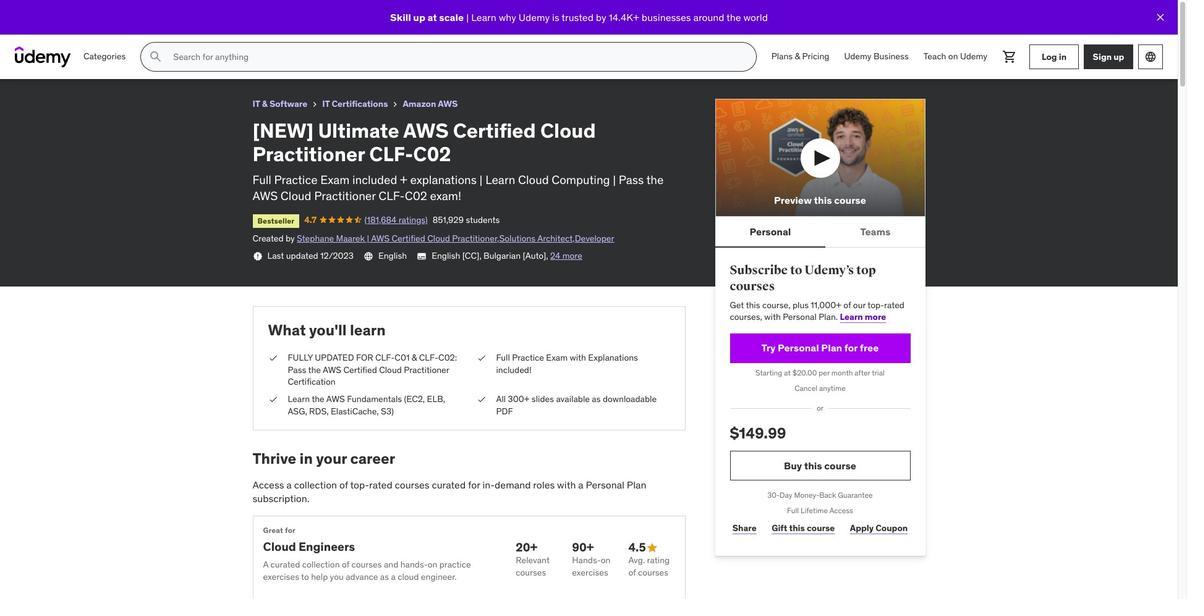 Task type: vqa. For each thing, say whether or not it's contained in the screenshot.
a inside the Great for Cloud Engineers A curated collection of courses and hands-on practice exercises to help you advance as a cloud engineer.
yes



Task type: describe. For each thing, give the bounding box(es) containing it.
closed captions image
[[417, 251, 427, 261]]

full inside [new] ultimate aws certified cloud practitioner clf-c02 full practice exam included + explanations | learn cloud computing | pass the aws cloud practitioner clf-c02 exam!
[[253, 172, 271, 187]]

relevant
[[516, 555, 550, 566]]

xsmall image for learn
[[268, 394, 278, 406]]

2 horizontal spatial on
[[949, 51, 958, 62]]

categories button
[[76, 42, 133, 72]]

practitioner inside fully updated for clf-c01 & clf-c02: pass the aws certified cloud practitioner certification
[[404, 365, 449, 376]]

downloadable
[[603, 394, 657, 405]]

you'll
[[309, 321, 347, 340]]

xsmall image left last
[[253, 252, 263, 261]]

clf- up +
[[369, 142, 413, 167]]

access inside access a collection of top-rated courses curated for in-demand roles with a personal plan subscription.
[[253, 479, 284, 492]]

0 horizontal spatial students
[[190, 21, 224, 32]]

udemy inside udemy business link
[[844, 51, 872, 62]]

submit search image
[[149, 49, 163, 64]]

1 vertical spatial 851,929
[[433, 214, 464, 226]]

english for english
[[378, 250, 407, 261]]

trial
[[872, 368, 885, 378]]

30-day money-back guarantee full lifetime access
[[768, 491, 873, 516]]

created
[[253, 233, 284, 244]]

aws down "amazon aws" link
[[403, 118, 449, 143]]

is
[[552, 11, 559, 23]]

1 horizontal spatial (181,684
[[365, 214, 397, 226]]

this for gift
[[789, 523, 805, 534]]

aws up created on the left top of the page
[[253, 189, 278, 204]]

300+
[[508, 394, 530, 405]]

or
[[817, 404, 824, 413]]

cloud left computing in the top of the page
[[518, 172, 549, 187]]

teach on udemy link
[[916, 42, 995, 72]]

last
[[267, 250, 284, 261]]

thrive in your career element
[[253, 450, 685, 600]]

24 more button
[[550, 250, 582, 262]]

1 vertical spatial more
[[865, 312, 886, 323]]

elasticache,
[[331, 406, 379, 417]]

1 vertical spatial certified
[[392, 233, 425, 244]]

cancel
[[795, 384, 818, 393]]

with inside access a collection of top-rated courses curated for in-demand roles with a personal plan subscription.
[[557, 479, 576, 492]]

hands-
[[401, 560, 428, 571]]

xsmall image right software
[[310, 100, 320, 109]]

,
[[546, 250, 548, 261]]

0 vertical spatial ratings)
[[123, 21, 152, 32]]

0 vertical spatial c02
[[413, 142, 451, 167]]

elb,
[[427, 394, 445, 405]]

0 horizontal spatial by
[[286, 233, 295, 244]]

pass inside [new] ultimate aws certified cloud practitioner clf-c02 full practice exam included + explanations | learn cloud computing | pass the aws cloud practitioner clf-c02 exam!
[[619, 172, 644, 187]]

cloud inside fully updated for clf-c01 & clf-c02: pass the aws certified cloud practitioner certification
[[379, 365, 402, 376]]

it for it & software
[[253, 98, 260, 109]]

aws inside fully updated for clf-c01 & clf-c02: pass the aws certified cloud practitioner certification
[[323, 365, 341, 376]]

log in
[[1042, 51, 1067, 62]]

software
[[270, 98, 307, 109]]

up for sign
[[1114, 51, 1125, 62]]

great for cloud engineers a curated collection of courses and hands-on practice exercises to help you advance as a cloud engineer.
[[263, 526, 471, 583]]

certification
[[288, 377, 336, 388]]

s3)
[[381, 406, 394, 417]]

[cc], bulgarian
[[462, 250, 521, 261]]

0 vertical spatial for
[[845, 342, 858, 354]]

1 horizontal spatial students
[[466, 214, 500, 226]]

0 vertical spatial 4.7
[[62, 21, 74, 32]]

cloud
[[398, 572, 419, 583]]

c02:
[[438, 353, 457, 364]]

plans & pricing
[[772, 51, 830, 62]]

great
[[263, 526, 283, 535]]

courses inside subscribe to udemy's top courses
[[730, 279, 775, 294]]

rds,
[[309, 406, 329, 417]]

Search for anything text field
[[171, 46, 741, 67]]

slides
[[532, 394, 554, 405]]

a
[[263, 560, 268, 571]]

practitioner,solutions
[[452, 233, 536, 244]]

xsmall image for full
[[476, 353, 486, 365]]

plans & pricing link
[[764, 42, 837, 72]]

month
[[832, 368, 853, 378]]

aws up course language 'image'
[[371, 233, 390, 244]]

with inside get this course, plus 11,000+ of our top-rated courses, with personal plan.
[[765, 312, 781, 323]]

0 horizontal spatial (181,684 ratings)
[[88, 21, 152, 32]]

1 horizontal spatial by
[[596, 11, 606, 23]]

amazon
[[403, 98, 436, 109]]

plan inside access a collection of top-rated courses curated for in-demand roles with a personal plan subscription.
[[627, 479, 646, 492]]

of inside get this course, plus 11,000+ of our top-rated courses, with personal plan.
[[844, 300, 851, 311]]

teach
[[924, 51, 946, 62]]

clf- down +
[[379, 189, 405, 204]]

xsmall image left all
[[476, 394, 486, 406]]

cloud inside great for cloud engineers a curated collection of courses and hands-on practice exercises to help you advance as a cloud engineer.
[[263, 540, 296, 555]]

pass inside fully updated for clf-c01 & clf-c02: pass the aws certified cloud practitioner certification
[[288, 365, 306, 376]]

0 horizontal spatial bestseller
[[15, 23, 52, 32]]

learn the aws fundamentals (ec2, elb, asg, rds, elasticache, s3)
[[288, 394, 445, 417]]

1 horizontal spatial 4.7
[[304, 214, 317, 226]]

collection inside access a collection of top-rated courses curated for in-demand roles with a personal plan subscription.
[[294, 479, 337, 492]]

demand
[[495, 479, 531, 492]]

this for get
[[746, 300, 760, 311]]

this inside $149.99 buy this course
[[804, 460, 822, 472]]

to inside great for cloud engineers a curated collection of courses and hands-on practice exercises to help you advance as a cloud engineer.
[[301, 572, 309, 583]]

plan.
[[819, 312, 838, 323]]

it for it certifications
[[322, 98, 330, 109]]

as inside great for cloud engineers a curated collection of courses and hands-on practice exercises to help you advance as a cloud engineer.
[[380, 572, 389, 583]]

plans
[[772, 51, 793, 62]]

avg.
[[629, 555, 645, 566]]

learn inside learn the aws fundamentals (ec2, elb, asg, rds, elasticache, s3)
[[288, 394, 310, 405]]

sign up
[[1093, 51, 1125, 62]]

advance
[[346, 572, 378, 583]]

xsmall image for fully
[[268, 353, 278, 365]]

24
[[550, 250, 560, 261]]

preview this course button
[[715, 99, 925, 217]]

shopping cart with 0 items image
[[1002, 49, 1017, 64]]

money-
[[794, 491, 820, 500]]

top
[[856, 263, 876, 278]]

apply coupon
[[850, 523, 908, 534]]

certified inside fully updated for clf-c01 & clf-c02: pass the aws certified cloud practitioner certification
[[343, 365, 377, 376]]

why
[[499, 11, 516, 23]]

full practice exam with explanations included!
[[496, 353, 638, 376]]

small image
[[646, 542, 658, 554]]

at inside starting at $20.00 per month after trial cancel anytime
[[784, 368, 791, 378]]

learn more
[[840, 312, 886, 323]]

0 vertical spatial practitioner
[[253, 142, 365, 167]]

[new] ultimate aws certified cloud practitioner clf-c02 full practice exam included + explanations | learn cloud computing | pass the aws cloud practitioner clf-c02 exam!
[[253, 118, 664, 204]]

for inside access a collection of top-rated courses curated for in-demand roles with a personal plan subscription.
[[468, 479, 480, 492]]

| right scale
[[466, 11, 469, 23]]

0 vertical spatial (181,684
[[88, 21, 120, 32]]

skill up at scale | learn why udemy is trusted by 14.4k+ businesses around the world
[[390, 11, 768, 23]]

90+ hands-on exercises
[[572, 541, 611, 579]]

career
[[350, 450, 395, 469]]

0 horizontal spatial a
[[287, 479, 292, 492]]

explanations
[[588, 353, 638, 364]]

12/2023
[[320, 250, 354, 261]]

udemy image
[[15, 46, 71, 67]]

$20.00
[[793, 368, 817, 378]]

for
[[356, 353, 373, 364]]

amazon aws
[[403, 98, 458, 109]]

full inside the full practice exam with explanations included!
[[496, 353, 510, 364]]

practice inside [new] ultimate aws certified cloud practitioner clf-c02 full practice exam included + explanations | learn cloud computing | pass the aws cloud practitioner clf-c02 exam!
[[274, 172, 318, 187]]

xsmall image left amazon
[[391, 100, 400, 109]]

it certifications link
[[322, 96, 388, 112]]

on inside great for cloud engineers a curated collection of courses and hands-on practice exercises to help you advance as a cloud engineer.
[[428, 560, 437, 571]]

the inside learn the aws fundamentals (ec2, elb, asg, rds, elasticache, s3)
[[312, 394, 325, 405]]

1 horizontal spatial bestseller
[[258, 216, 295, 226]]

this for preview
[[814, 194, 832, 207]]

gift this course
[[772, 523, 835, 534]]

exam!
[[430, 189, 461, 204]]

our
[[853, 300, 866, 311]]

buy this course button
[[730, 452, 911, 481]]

buy
[[784, 460, 802, 472]]

try personal plan for free link
[[730, 334, 911, 363]]

teach on udemy
[[924, 51, 988, 62]]

learn left why
[[471, 11, 496, 23]]

tab list containing personal
[[715, 217, 925, 248]]

maarek
[[336, 233, 365, 244]]

course language image
[[364, 252, 373, 261]]

in-
[[483, 479, 495, 492]]

all 300+ slides available as downloadable pdf
[[496, 394, 657, 417]]

& inside fully updated for clf-c01 & clf-c02: pass the aws certified cloud practitioner certification
[[412, 353, 417, 364]]

your
[[316, 450, 347, 469]]

1 vertical spatial practitioner
[[314, 189, 376, 204]]

exercises inside great for cloud engineers a curated collection of courses and hands-on practice exercises to help you advance as a cloud engineer.
[[263, 572, 299, 583]]

1 vertical spatial (181,684 ratings)
[[365, 214, 428, 226]]

[auto]
[[523, 250, 546, 261]]



Task type: locate. For each thing, give the bounding box(es) containing it.
access inside the 30-day money-back guarantee full lifetime access
[[830, 506, 853, 516]]

1 vertical spatial with
[[570, 353, 586, 364]]

top- inside access a collection of top-rated courses curated for in-demand roles with a personal plan subscription.
[[350, 479, 369, 492]]

courses down career
[[395, 479, 430, 492]]

xsmall image
[[310, 100, 320, 109], [391, 100, 400, 109], [253, 252, 263, 261], [476, 394, 486, 406]]

course up "back"
[[824, 460, 856, 472]]

1 vertical spatial course
[[824, 460, 856, 472]]

0 vertical spatial pass
[[619, 172, 644, 187]]

practitioner down software
[[253, 142, 365, 167]]

c01
[[395, 353, 410, 364]]

courses
[[730, 279, 775, 294], [395, 479, 430, 492], [352, 560, 382, 571], [516, 567, 546, 579], [638, 567, 669, 579]]

to left help
[[301, 572, 309, 583]]

courses down subscribe
[[730, 279, 775, 294]]

1 vertical spatial access
[[830, 506, 853, 516]]

0 horizontal spatial rated
[[369, 479, 392, 492]]

exercises down the hands-
[[572, 567, 608, 579]]

fully
[[288, 353, 313, 364]]

roles
[[533, 479, 555, 492]]

|
[[466, 11, 469, 23], [480, 172, 483, 187], [613, 172, 616, 187], [367, 233, 369, 244]]

courses inside great for cloud engineers a curated collection of courses and hands-on practice exercises to help you advance as a cloud engineer.
[[352, 560, 382, 571]]

personal down plus
[[783, 312, 817, 323]]

pricing
[[802, 51, 830, 62]]

$149.99 buy this course
[[730, 424, 856, 472]]

with
[[765, 312, 781, 323], [570, 353, 586, 364], [557, 479, 576, 492]]

0 horizontal spatial to
[[301, 572, 309, 583]]

full up the included!
[[496, 353, 510, 364]]

1 vertical spatial curated
[[271, 560, 300, 571]]

1 horizontal spatial 851,929 students
[[433, 214, 500, 226]]

udemy left the business
[[844, 51, 872, 62]]

preview this course
[[774, 194, 866, 207]]

courses down rating
[[638, 567, 669, 579]]

courses inside 20+ relevant courses
[[516, 567, 546, 579]]

0 vertical spatial students
[[190, 21, 224, 32]]

cloud down "exam!"
[[427, 233, 450, 244]]

practitioner down included on the top left of the page
[[314, 189, 376, 204]]

lifetime
[[801, 506, 828, 516]]

0 horizontal spatial 851,929 students
[[157, 21, 224, 32]]

personal inside button
[[750, 226, 791, 238]]

plus
[[793, 300, 809, 311]]

with down course,
[[765, 312, 781, 323]]

curated inside great for cloud engineers a curated collection of courses and hands-on practice exercises to help you advance as a cloud engineer.
[[271, 560, 300, 571]]

curated right "a"
[[271, 560, 300, 571]]

1 vertical spatial &
[[262, 98, 268, 109]]

for right great
[[285, 526, 296, 535]]

up right skill
[[413, 11, 425, 23]]

0 horizontal spatial on
[[428, 560, 437, 571]]

bestseller up udemy 'image'
[[15, 23, 52, 32]]

exam inside [new] ultimate aws certified cloud practitioner clf-c02 full practice exam included + explanations | learn cloud computing | pass the aws cloud practitioner clf-c02 exam!
[[320, 172, 350, 187]]

1 horizontal spatial access
[[830, 506, 853, 516]]

full inside the 30-day money-back guarantee full lifetime access
[[787, 506, 799, 516]]

rated down career
[[369, 479, 392, 492]]

close image
[[1155, 11, 1167, 23]]

course down lifetime
[[807, 523, 835, 534]]

aws inside learn the aws fundamentals (ec2, elb, asg, rds, elasticache, s3)
[[326, 394, 345, 405]]

up for skill
[[413, 11, 425, 23]]

personal right roles
[[586, 479, 625, 492]]

4.7 up stephane
[[304, 214, 317, 226]]

1 horizontal spatial in
[[1059, 51, 1067, 62]]

(181,684 ratings) down +
[[365, 214, 428, 226]]

0 horizontal spatial 851,929
[[157, 21, 188, 32]]

clf- right "c01"
[[419, 353, 438, 364]]

it & software link
[[253, 96, 307, 112]]

pdf
[[496, 406, 513, 417]]

personal down preview on the right of page
[[750, 226, 791, 238]]

access up 'subscription.'
[[253, 479, 284, 492]]

on right 90+
[[601, 555, 611, 566]]

as inside all 300+ slides available as downloadable pdf
[[592, 394, 601, 405]]

practitioner down the c02:
[[404, 365, 449, 376]]

course for gift this course
[[807, 523, 835, 534]]

tab list
[[715, 217, 925, 248]]

1 horizontal spatial exam
[[546, 353, 568, 364]]

teams
[[860, 226, 891, 238]]

gift
[[772, 523, 787, 534]]

around
[[694, 11, 724, 23]]

pass
[[619, 172, 644, 187], [288, 365, 306, 376]]

1 vertical spatial in
[[300, 450, 313, 469]]

top- inside get this course, plus 11,000+ of our top-rated courses, with personal plan.
[[868, 300, 884, 311]]

2 horizontal spatial for
[[845, 342, 858, 354]]

0 vertical spatial &
[[795, 51, 800, 62]]

851,929 up submit search image
[[157, 21, 188, 32]]

practice inside the full practice exam with explanations included!
[[512, 353, 544, 364]]

this right buy
[[804, 460, 822, 472]]

with inside the full practice exam with explanations included!
[[570, 353, 586, 364]]

(181,684 up maarek
[[365, 214, 397, 226]]

course
[[834, 194, 866, 207], [824, 460, 856, 472], [807, 523, 835, 534]]

created by stephane maarek | aws certified cloud practitioner,solutions architect,developer
[[253, 233, 614, 244]]

0 horizontal spatial (181,684
[[88, 21, 120, 32]]

course inside $149.99 buy this course
[[824, 460, 856, 472]]

collection inside great for cloud engineers a curated collection of courses and hands-on practice exercises to help you advance as a cloud engineer.
[[302, 560, 340, 571]]

personal up $20.00
[[778, 342, 819, 354]]

0 vertical spatial full
[[253, 172, 271, 187]]

0 vertical spatial practice
[[274, 172, 318, 187]]

this inside button
[[814, 194, 832, 207]]

amazon aws link
[[403, 96, 458, 112]]

0 horizontal spatial english
[[378, 250, 407, 261]]

on inside 90+ hands-on exercises
[[601, 555, 611, 566]]

& for it
[[262, 98, 268, 109]]

as right available at the left bottom of page
[[592, 394, 601, 405]]

rated inside access a collection of top-rated courses curated for in-demand roles with a personal plan subscription.
[[369, 479, 392, 492]]

11,000+
[[811, 300, 842, 311]]

apply
[[850, 523, 874, 534]]

1 vertical spatial at
[[784, 368, 791, 378]]

course for preview this course
[[834, 194, 866, 207]]

the inside [new] ultimate aws certified cloud practitioner clf-c02 full practice exam included + explanations | learn cloud computing | pass the aws cloud practitioner clf-c02 exam!
[[646, 172, 664, 187]]

fundamentals
[[347, 394, 402, 405]]

&
[[795, 51, 800, 62], [262, 98, 268, 109], [412, 353, 417, 364]]

of inside avg. rating of courses
[[629, 567, 636, 579]]

0 vertical spatial at
[[428, 11, 437, 23]]

as
[[592, 394, 601, 405], [380, 572, 389, 583]]

0 horizontal spatial &
[[262, 98, 268, 109]]

0 horizontal spatial in
[[300, 450, 313, 469]]

you
[[330, 572, 344, 583]]

c02 up explanations
[[413, 142, 451, 167]]

by left 14.4k+
[[596, 11, 606, 23]]

bestseller up created on the left top of the page
[[258, 216, 295, 226]]

access a collection of top-rated courses curated for in-demand roles with a personal plan subscription.
[[253, 479, 646, 505]]

clf-
[[369, 142, 413, 167], [379, 189, 405, 204], [375, 353, 395, 364], [419, 353, 438, 364]]

businesses
[[642, 11, 691, 23]]

0 horizontal spatial exam
[[320, 172, 350, 187]]

for left in-
[[468, 479, 480, 492]]

subscription.
[[253, 493, 310, 505]]

0 vertical spatial exam
[[320, 172, 350, 187]]

(181,684 ratings) up categories
[[88, 21, 152, 32]]

0 horizontal spatial exercises
[[263, 572, 299, 583]]

curated left in-
[[432, 479, 466, 492]]

+
[[400, 172, 407, 187]]

cloud down great
[[263, 540, 296, 555]]

4.7 up udemy 'image'
[[62, 21, 74, 32]]

guarantee
[[838, 491, 873, 500]]

xsmall image right the c02:
[[476, 353, 486, 365]]

for left free on the bottom of the page
[[845, 342, 858, 354]]

of inside access a collection of top-rated courses curated for in-demand roles with a personal plan subscription.
[[339, 479, 348, 492]]

1 horizontal spatial plan
[[821, 342, 842, 354]]

courses down relevant
[[516, 567, 546, 579]]

fully updated for clf-c01 & clf-c02: pass the aws certified cloud practitioner certification
[[288, 353, 457, 388]]

more right 24
[[563, 250, 582, 261]]

0 vertical spatial (181,684 ratings)
[[88, 21, 152, 32]]

try
[[762, 342, 776, 354]]

rated up learn more
[[884, 300, 905, 311]]

for inside great for cloud engineers a curated collection of courses and hands-on practice exercises to help you advance as a cloud engineer.
[[285, 526, 296, 535]]

1 vertical spatial as
[[380, 572, 389, 583]]

certified inside [new] ultimate aws certified cloud practitioner clf-c02 full practice exam included + explanations | learn cloud computing | pass the aws cloud practitioner clf-c02 exam!
[[453, 118, 536, 143]]

2 vertical spatial with
[[557, 479, 576, 492]]

top- right the our
[[868, 300, 884, 311]]

to left udemy's
[[790, 263, 802, 278]]

1 horizontal spatial certified
[[392, 233, 425, 244]]

exam inside the full practice exam with explanations included!
[[546, 353, 568, 364]]

practice up the included!
[[512, 353, 544, 364]]

exam up slides
[[546, 353, 568, 364]]

1 horizontal spatial a
[[391, 572, 396, 583]]

851,929 students
[[157, 21, 224, 32], [433, 214, 500, 226]]

1 horizontal spatial to
[[790, 263, 802, 278]]

business
[[874, 51, 909, 62]]

by
[[596, 11, 606, 23], [286, 233, 295, 244]]

subscribe
[[730, 263, 788, 278]]

2 vertical spatial &
[[412, 353, 417, 364]]

avg. rating of courses
[[629, 555, 670, 579]]

2 vertical spatial practitioner
[[404, 365, 449, 376]]

4.5
[[629, 541, 646, 555]]

2 horizontal spatial a
[[578, 479, 584, 492]]

| right computing in the top of the page
[[613, 172, 616, 187]]

0 vertical spatial in
[[1059, 51, 1067, 62]]

clf- right for on the left bottom
[[375, 353, 395, 364]]

get this course, plus 11,000+ of our top-rated courses, with personal plan.
[[730, 300, 905, 323]]

starting at $20.00 per month after trial cancel anytime
[[756, 368, 885, 393]]

categories
[[83, 51, 126, 62]]

1 vertical spatial plan
[[627, 479, 646, 492]]

curated
[[432, 479, 466, 492], [271, 560, 300, 571]]

0 horizontal spatial ratings)
[[123, 21, 152, 32]]

& right the plans
[[795, 51, 800, 62]]

learn inside [new] ultimate aws certified cloud practitioner clf-c02 full practice exam included + explanations | learn cloud computing | pass the aws cloud practitioner clf-c02 exam!
[[486, 172, 515, 187]]

in for thrive
[[300, 450, 313, 469]]

xsmall image left 'asg,'
[[268, 394, 278, 406]]

udemy left is
[[519, 11, 550, 23]]

1 horizontal spatial practice
[[512, 353, 544, 364]]

udemy left shopping cart with 0 items icon
[[960, 51, 988, 62]]

available
[[556, 394, 590, 405]]

anytime
[[819, 384, 846, 393]]

more down the our
[[865, 312, 886, 323]]

1 horizontal spatial at
[[784, 368, 791, 378]]

explanations
[[410, 172, 477, 187]]

1 vertical spatial full
[[496, 353, 510, 364]]

2 vertical spatial for
[[285, 526, 296, 535]]

1 vertical spatial rated
[[369, 479, 392, 492]]

courses inside access a collection of top-rated courses curated for in-demand roles with a personal plan subscription.
[[395, 479, 430, 492]]

it certifications
[[322, 98, 388, 109]]

practice
[[440, 560, 471, 571]]

what
[[268, 321, 306, 340]]

1 vertical spatial collection
[[302, 560, 340, 571]]

a inside great for cloud engineers a curated collection of courses and hands-on practice exercises to help you advance as a cloud engineer.
[[391, 572, 396, 583]]

all
[[496, 394, 506, 405]]

2 vertical spatial full
[[787, 506, 799, 516]]

20+
[[516, 541, 538, 555]]

0 horizontal spatial udemy
[[519, 11, 550, 23]]

1 vertical spatial by
[[286, 233, 295, 244]]

practice down [new]
[[274, 172, 318, 187]]

learn down the our
[[840, 312, 863, 323]]

udemy inside teach on udemy link
[[960, 51, 988, 62]]

gift this course link
[[769, 517, 838, 542]]

cloud up computing in the top of the page
[[540, 118, 596, 143]]

1 vertical spatial top-
[[350, 479, 369, 492]]

this inside get this course, plus 11,000+ of our top-rated courses, with personal plan.
[[746, 300, 760, 311]]

cloud down "c01"
[[379, 365, 402, 376]]

personal inside access a collection of top-rated courses curated for in-demand roles with a personal plan subscription.
[[586, 479, 625, 492]]

after
[[855, 368, 870, 378]]

the inside fully updated for clf-c01 & clf-c02: pass the aws certified cloud practitioner certification
[[308, 365, 321, 376]]

20+ relevant courses
[[516, 541, 550, 579]]

more
[[563, 250, 582, 261], [865, 312, 886, 323]]

english for english [cc], bulgarian [auto] , 24 more
[[432, 250, 460, 261]]

course inside button
[[834, 194, 866, 207]]

& right "c01"
[[412, 353, 417, 364]]

courses up advance on the bottom left
[[352, 560, 382, 571]]

1 vertical spatial (181,684
[[365, 214, 397, 226]]

0 horizontal spatial top-
[[350, 479, 369, 492]]

courses inside avg. rating of courses
[[638, 567, 669, 579]]

english right course language 'image'
[[378, 250, 407, 261]]

course,
[[762, 300, 791, 311]]

1 horizontal spatial pass
[[619, 172, 644, 187]]

30-
[[768, 491, 780, 500]]

0 vertical spatial by
[[596, 11, 606, 23]]

1 horizontal spatial &
[[412, 353, 417, 364]]

with right roles
[[557, 479, 576, 492]]

0 horizontal spatial curated
[[271, 560, 300, 571]]

0 horizontal spatial certified
[[343, 365, 377, 376]]

architect,developer
[[538, 233, 614, 244]]

1 horizontal spatial (181,684 ratings)
[[365, 214, 428, 226]]

in for log
[[1059, 51, 1067, 62]]

0 vertical spatial more
[[563, 250, 582, 261]]

courses,
[[730, 312, 762, 323]]

personal button
[[715, 217, 826, 247]]

it left certifications
[[322, 98, 330, 109]]

1 vertical spatial for
[[468, 479, 480, 492]]

0 vertical spatial 851,929
[[157, 21, 188, 32]]

1 it from the left
[[253, 98, 260, 109]]

| right explanations
[[480, 172, 483, 187]]

aws down updated
[[323, 365, 341, 376]]

pass right computing in the top of the page
[[619, 172, 644, 187]]

cloud engineers link
[[263, 540, 355, 555]]

2 vertical spatial certified
[[343, 365, 377, 376]]

this right preview on the right of page
[[814, 194, 832, 207]]

xsmall image left fully
[[268, 353, 278, 365]]

get
[[730, 300, 744, 311]]

aws right amazon
[[438, 98, 458, 109]]

2 it from the left
[[322, 98, 330, 109]]

0 vertical spatial curated
[[432, 479, 466, 492]]

this
[[814, 194, 832, 207], [746, 300, 760, 311], [804, 460, 822, 472], [789, 523, 805, 534]]

1 vertical spatial practice
[[512, 353, 544, 364]]

851,929
[[157, 21, 188, 32], [433, 214, 464, 226]]

1 horizontal spatial english
[[432, 250, 460, 261]]

of inside great for cloud engineers a curated collection of courses and hands-on practice exercises to help you advance as a cloud engineer.
[[342, 560, 349, 571]]

learn right explanations
[[486, 172, 515, 187]]

2 english from the left
[[432, 250, 460, 261]]

0 vertical spatial plan
[[821, 342, 842, 354]]

1 horizontal spatial more
[[865, 312, 886, 323]]

curated inside access a collection of top-rated courses curated for in-demand roles with a personal plan subscription.
[[432, 479, 466, 492]]

0 vertical spatial access
[[253, 479, 284, 492]]

| right maarek
[[367, 233, 369, 244]]

0 horizontal spatial as
[[380, 572, 389, 583]]

sign up link
[[1084, 45, 1134, 69]]

exercises inside 90+ hands-on exercises
[[572, 567, 608, 579]]

0 horizontal spatial at
[[428, 11, 437, 23]]

collection up help
[[302, 560, 340, 571]]

this up courses,
[[746, 300, 760, 311]]

at
[[428, 11, 437, 23], [784, 368, 791, 378]]

learn up 'asg,'
[[288, 394, 310, 405]]

preview
[[774, 194, 812, 207]]

1 horizontal spatial full
[[496, 353, 510, 364]]

0 horizontal spatial more
[[563, 250, 582, 261]]

to inside subscribe to udemy's top courses
[[790, 263, 802, 278]]

& for plans
[[795, 51, 800, 62]]

0 vertical spatial certified
[[453, 118, 536, 143]]

of down avg.
[[629, 567, 636, 579]]

rated inside get this course, plus 11,000+ of our top-rated courses, with personal plan.
[[884, 300, 905, 311]]

1 english from the left
[[378, 250, 407, 261]]

1 vertical spatial 851,929 students
[[433, 214, 500, 226]]

personal inside get this course, plus 11,000+ of our top-rated courses, with personal plan.
[[783, 312, 817, 323]]

udemy
[[519, 11, 550, 23], [844, 51, 872, 62], [960, 51, 988, 62]]

cloud
[[540, 118, 596, 143], [518, 172, 549, 187], [281, 189, 311, 204], [427, 233, 450, 244], [379, 365, 402, 376], [263, 540, 296, 555]]

0 vertical spatial as
[[592, 394, 601, 405]]

skill
[[390, 11, 411, 23]]

851,929 up stephane maarek | aws certified cloud practitioner,solutions architect,developer link
[[433, 214, 464, 226]]

1 horizontal spatial ratings)
[[399, 214, 428, 226]]

choose a language image
[[1145, 51, 1157, 63]]

free
[[860, 342, 879, 354]]

1 vertical spatial c02
[[405, 189, 427, 204]]

cloud up stephane
[[281, 189, 311, 204]]

certifications
[[332, 98, 388, 109]]

of left the our
[[844, 300, 851, 311]]

1 vertical spatial pass
[[288, 365, 306, 376]]

pass down fully
[[288, 365, 306, 376]]

this right gift
[[789, 523, 805, 534]]

udemy's
[[805, 263, 854, 278]]

0 horizontal spatial practice
[[274, 172, 318, 187]]

access down "back"
[[830, 506, 853, 516]]

engineers
[[299, 540, 355, 555]]

at left $20.00
[[784, 368, 791, 378]]

of up the you
[[342, 560, 349, 571]]

1 horizontal spatial for
[[468, 479, 480, 492]]

0 horizontal spatial pass
[[288, 365, 306, 376]]

& left software
[[262, 98, 268, 109]]

851,929 students up stephane maarek | aws certified cloud practitioner,solutions architect,developer link
[[433, 214, 500, 226]]

full down [new]
[[253, 172, 271, 187]]

2 horizontal spatial full
[[787, 506, 799, 516]]

xsmall image
[[268, 353, 278, 365], [476, 353, 486, 365], [268, 394, 278, 406]]

[new]
[[253, 118, 314, 143]]

0 vertical spatial up
[[413, 11, 425, 23]]

on up the engineer.
[[428, 560, 437, 571]]

2 horizontal spatial &
[[795, 51, 800, 62]]

english down stephane maarek | aws certified cloud practitioner,solutions architect,developer link
[[432, 250, 460, 261]]



